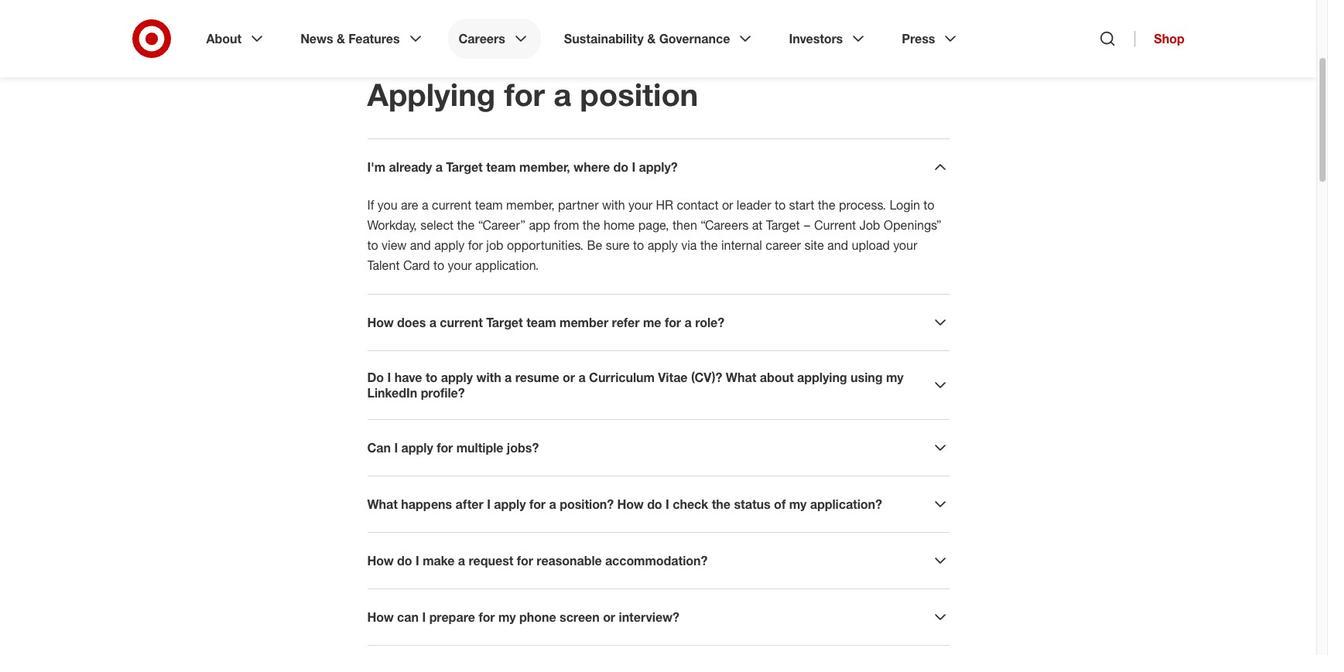 Task type: vqa. For each thing, say whether or not it's contained in the screenshot.
1st her
no



Task type: locate. For each thing, give the bounding box(es) containing it.
2 & from the left
[[648, 31, 656, 46]]

talent
[[367, 258, 400, 273]]

job
[[487, 238, 504, 253]]

target right already
[[446, 160, 483, 175]]

prepare
[[430, 610, 475, 626]]

0 horizontal spatial what
[[367, 497, 398, 513]]

0 horizontal spatial your
[[448, 258, 472, 273]]

2 vertical spatial or
[[603, 610, 616, 626]]

target up career
[[766, 218, 800, 233]]

for left multiple
[[437, 441, 453, 456]]

2 horizontal spatial or
[[722, 197, 734, 213]]

sustainability & governance link
[[554, 19, 766, 59]]

1 vertical spatial team
[[475, 197, 503, 213]]

press
[[902, 31, 936, 46]]

target down the application.
[[487, 315, 523, 331]]

member, up app
[[507, 197, 555, 213]]

applying
[[798, 370, 848, 386]]

a left the role? at right
[[685, 315, 692, 331]]

how does a current target team member refer me for a role? button
[[367, 314, 950, 332]]

what inside do i have to apply with a resume or a curriculum vitae (cv)? what about applying using my linkedin profile?
[[726, 370, 757, 386]]

contact
[[677, 197, 719, 213]]

member,
[[520, 160, 570, 175], [507, 197, 555, 213]]

1 vertical spatial with
[[477, 370, 502, 386]]

0 vertical spatial your
[[629, 197, 653, 213]]

a right make
[[458, 554, 465, 569]]

a right already
[[436, 160, 443, 175]]

team inside if you are a current team member, partner with your hr contact or leader to start the process. login to workday, select the "career" app from the home page, then "careers at target – current job openings" to view and apply for job opportunities. be sure to apply via the internal career site and upload your talent card to your application.
[[475, 197, 503, 213]]

1 horizontal spatial do
[[614, 160, 629, 175]]

1 and from the left
[[410, 238, 431, 253]]

your right 'card'
[[448, 258, 472, 273]]

how for how does a current target team member refer me for a role?
[[367, 315, 394, 331]]

0 vertical spatial my
[[887, 370, 904, 386]]

the right check
[[712, 497, 731, 513]]

my right 'using'
[[887, 370, 904, 386]]

my right of
[[790, 497, 807, 513]]

1 horizontal spatial and
[[828, 238, 849, 253]]

my inside the how can i prepare for my phone screen or interview? dropdown button
[[499, 610, 516, 626]]

1 horizontal spatial my
[[790, 497, 807, 513]]

sure
[[606, 238, 630, 253]]

0 vertical spatial what
[[726, 370, 757, 386]]

happens
[[401, 497, 452, 513]]

for right the request
[[517, 554, 533, 569]]

how left can
[[367, 610, 394, 626]]

or inside the how can i prepare for my phone screen or interview? dropdown button
[[603, 610, 616, 626]]

& for sustainability
[[648, 31, 656, 46]]

from
[[554, 218, 579, 233]]

0 horizontal spatial and
[[410, 238, 431, 253]]

my left phone
[[499, 610, 516, 626]]

0 horizontal spatial target
[[446, 160, 483, 175]]

if
[[367, 197, 374, 213]]

with up home
[[602, 197, 625, 213]]

2 vertical spatial do
[[397, 554, 412, 569]]

i
[[632, 160, 636, 175], [388, 370, 391, 386], [394, 441, 398, 456], [487, 497, 491, 513], [666, 497, 670, 513], [416, 554, 419, 569], [422, 610, 426, 626]]

2 vertical spatial my
[[499, 610, 516, 626]]

my inside do i have to apply with a resume or a curriculum vitae (cv)? what about applying using my linkedin profile?
[[887, 370, 904, 386]]

2 horizontal spatial do
[[648, 497, 663, 513]]

0 vertical spatial member,
[[520, 160, 570, 175]]

and down current
[[828, 238, 849, 253]]

a
[[554, 76, 572, 113], [436, 160, 443, 175], [422, 197, 429, 213], [430, 315, 437, 331], [685, 315, 692, 331], [505, 370, 512, 386], [579, 370, 586, 386], [549, 497, 557, 513], [458, 554, 465, 569]]

& right news
[[337, 31, 345, 46]]

about
[[206, 31, 242, 46]]

apply right can
[[402, 441, 433, 456]]

are
[[401, 197, 419, 213]]

or
[[722, 197, 734, 213], [563, 370, 575, 386], [603, 610, 616, 626]]

current
[[432, 197, 472, 213], [440, 315, 483, 331]]

0 horizontal spatial do
[[397, 554, 412, 569]]

for
[[504, 76, 545, 113], [468, 238, 483, 253], [665, 315, 682, 331], [437, 441, 453, 456], [530, 497, 546, 513], [517, 554, 533, 569], [479, 610, 495, 626]]

0 horizontal spatial or
[[563, 370, 575, 386]]

if you are a current team member, partner with your hr contact or leader to start the process. login to workday, select the "career" app from the home page, then "careers at target – current job openings" to view and apply for job opportunities. be sure to apply via the internal career site and upload your talent card to your application.
[[367, 197, 942, 273]]

0 vertical spatial current
[[432, 197, 472, 213]]

i inside dropdown button
[[416, 554, 419, 569]]

1 vertical spatial what
[[367, 497, 398, 513]]

1 horizontal spatial &
[[648, 31, 656, 46]]

to right sure
[[633, 238, 644, 253]]

jobs?
[[507, 441, 539, 456]]

a right does at left
[[430, 315, 437, 331]]

for inside if you are a current team member, partner with your hr contact or leader to start the process. login to workday, select the "career" app from the home page, then "careers at target – current job openings" to view and apply for job opportunities. be sure to apply via the internal career site and upload your talent card to your application.
[[468, 238, 483, 253]]

for inside dropdown button
[[517, 554, 533, 569]]

using
[[851, 370, 883, 386]]

a left 'resume' at the bottom
[[505, 370, 512, 386]]

do inside dropdown button
[[397, 554, 412, 569]]

0 vertical spatial or
[[722, 197, 734, 213]]

about link
[[196, 19, 277, 59]]

opportunities.
[[507, 238, 584, 253]]

you
[[378, 197, 398, 213]]

& inside sustainability & governance link
[[648, 31, 656, 46]]

current inside dropdown button
[[440, 315, 483, 331]]

1 horizontal spatial or
[[603, 610, 616, 626]]

how left does at left
[[367, 315, 394, 331]]

1 vertical spatial target
[[766, 218, 800, 233]]

your up page,
[[629, 197, 653, 213]]

can
[[367, 441, 391, 456]]

apply right have
[[441, 370, 473, 386]]

the up current
[[818, 197, 836, 213]]

1 vertical spatial your
[[894, 238, 918, 253]]

1 horizontal spatial what
[[726, 370, 757, 386]]

do
[[614, 160, 629, 175], [648, 497, 663, 513], [397, 554, 412, 569]]

do right where
[[614, 160, 629, 175]]

reasonable
[[537, 554, 602, 569]]

what right (cv)?
[[726, 370, 757, 386]]

a left curriculum
[[579, 370, 586, 386]]

to left start at right top
[[775, 197, 786, 213]]

or up the "careers
[[722, 197, 734, 213]]

multiple
[[457, 441, 504, 456]]

or right 'resume' at the bottom
[[563, 370, 575, 386]]

team
[[486, 160, 516, 175], [475, 197, 503, 213], [527, 315, 556, 331]]

view
[[382, 238, 407, 253]]

vitae
[[658, 370, 688, 386]]

with
[[602, 197, 625, 213], [477, 370, 502, 386]]

or inside if you are a current team member, partner with your hr contact or leader to start the process. login to workday, select the "career" app from the home page, then "careers at target – current job openings" to view and apply for job opportunities. be sure to apply via the internal career site and upload your talent card to your application.
[[722, 197, 734, 213]]

to
[[775, 197, 786, 213], [924, 197, 935, 213], [367, 238, 378, 253], [633, 238, 644, 253], [434, 258, 445, 273], [426, 370, 438, 386]]

your down openings"
[[894, 238, 918, 253]]

start
[[790, 197, 815, 213]]

current up select
[[432, 197, 472, 213]]

& left the governance at top
[[648, 31, 656, 46]]

a inside dropdown button
[[458, 554, 465, 569]]

my inside what happens after i apply for a position? how do i check the status of my application? dropdown button
[[790, 497, 807, 513]]

the inside dropdown button
[[712, 497, 731, 513]]

refer
[[612, 315, 640, 331]]

how inside dropdown button
[[367, 554, 394, 569]]

0 vertical spatial with
[[602, 197, 625, 213]]

& inside news & features link
[[337, 31, 345, 46]]

to inside do i have to apply with a resume or a curriculum vitae (cv)? what about applying using my linkedin profile?
[[426, 370, 438, 386]]

do left check
[[648, 497, 663, 513]]

apply inside do i have to apply with a resume or a curriculum vitae (cv)? what about applying using my linkedin profile?
[[441, 370, 473, 386]]

site
[[805, 238, 824, 253]]

and up 'card'
[[410, 238, 431, 253]]

sustainability
[[564, 31, 644, 46]]

shop
[[1155, 31, 1185, 46]]

login
[[890, 197, 921, 213]]

after
[[456, 497, 484, 513]]

1 vertical spatial my
[[790, 497, 807, 513]]

about
[[760, 370, 794, 386]]

leader
[[737, 197, 772, 213]]

current right does at left
[[440, 315, 483, 331]]

process.
[[839, 197, 887, 213]]

apply?
[[639, 160, 678, 175]]

–
[[804, 218, 811, 233]]

how left make
[[367, 554, 394, 569]]

phone
[[520, 610, 556, 626]]

current
[[815, 218, 857, 233]]

how do i make a request for reasonable accommodation? button
[[367, 552, 950, 571]]

what left the "happens"
[[367, 497, 398, 513]]

1 & from the left
[[337, 31, 345, 46]]

of
[[774, 497, 786, 513]]

the
[[818, 197, 836, 213], [457, 218, 475, 233], [583, 218, 600, 233], [701, 238, 718, 253], [712, 497, 731, 513]]

1 vertical spatial current
[[440, 315, 483, 331]]

a right are
[[422, 197, 429, 213]]

check
[[673, 497, 709, 513]]

job
[[860, 218, 881, 233]]

with left 'resume' at the bottom
[[477, 370, 502, 386]]

0 horizontal spatial &
[[337, 31, 345, 46]]

to right have
[[426, 370, 438, 386]]

1 vertical spatial member,
[[507, 197, 555, 213]]

current inside if you are a current team member, partner with your hr contact or leader to start the process. login to workday, select the "career" app from the home page, then "careers at target – current job openings" to view and apply for job opportunities. be sure to apply via the internal career site and upload your talent card to your application.
[[432, 197, 472, 213]]

applying
[[367, 76, 496, 113]]

careers link
[[448, 19, 541, 59]]

1 vertical spatial or
[[563, 370, 575, 386]]

investors link
[[779, 19, 879, 59]]

and
[[410, 238, 431, 253], [828, 238, 849, 253]]

member, left where
[[520, 160, 570, 175]]

how for how can i prepare for my phone screen or interview?
[[367, 610, 394, 626]]

or right screen
[[603, 610, 616, 626]]

or inside do i have to apply with a resume or a curriculum vitae (cv)? what about applying using my linkedin profile?
[[563, 370, 575, 386]]

via
[[682, 238, 697, 253]]

do left make
[[397, 554, 412, 569]]

2 vertical spatial team
[[527, 315, 556, 331]]

can
[[397, 610, 419, 626]]

for left job in the top of the page
[[468, 238, 483, 253]]

a down sustainability
[[554, 76, 572, 113]]

0 horizontal spatial my
[[499, 610, 516, 626]]

with inside do i have to apply with a resume or a curriculum vitae (cv)? what about applying using my linkedin profile?
[[477, 370, 502, 386]]

2 horizontal spatial my
[[887, 370, 904, 386]]

1 horizontal spatial target
[[487, 315, 523, 331]]

2 vertical spatial target
[[487, 315, 523, 331]]

0 horizontal spatial with
[[477, 370, 502, 386]]

can i apply for multiple jobs? button
[[367, 439, 950, 458]]

1 horizontal spatial with
[[602, 197, 625, 213]]

2 horizontal spatial target
[[766, 218, 800, 233]]

for right prepare
[[479, 610, 495, 626]]



Task type: describe. For each thing, give the bounding box(es) containing it.
to right login at the right top of page
[[924, 197, 935, 213]]

hr
[[656, 197, 674, 213]]

me
[[643, 315, 662, 331]]

a inside if you are a current team member, partner with your hr contact or leader to start the process. login to workday, select the "career" app from the home page, then "careers at target – current job openings" to view and apply for job opportunities. be sure to apply via the internal career site and upload your talent card to your application.
[[422, 197, 429, 213]]

home
[[604, 218, 635, 233]]

i'm already a target team member, where do i apply? button
[[367, 158, 950, 177]]

news
[[301, 31, 333, 46]]

the up be
[[583, 218, 600, 233]]

the right select
[[457, 218, 475, 233]]

"career"
[[478, 218, 526, 233]]

do i have to apply with a resume or a curriculum vitae (cv)? what about applying using my linkedin profile?
[[367, 370, 904, 401]]

application.
[[476, 258, 539, 273]]

0 vertical spatial target
[[446, 160, 483, 175]]

do i have to apply with a resume or a curriculum vitae (cv)? what about applying using my linkedin profile? button
[[367, 370, 950, 401]]

then
[[673, 218, 698, 233]]

governance
[[659, 31, 731, 46]]

member
[[560, 315, 609, 331]]

i'm already a target team member, where do i apply?
[[367, 160, 678, 175]]

be
[[587, 238, 603, 253]]

how right position?
[[618, 497, 644, 513]]

member, inside 'i'm already a target team member, where do i apply?' dropdown button
[[520, 160, 570, 175]]

how for how do i make a request for reasonable accommodation?
[[367, 554, 394, 569]]

target inside if you are a current team member, partner with your hr contact or leader to start the process. login to workday, select the "career" app from the home page, then "careers at target – current job openings" to view and apply for job opportunities. be sure to apply via the internal career site and upload your talent card to your application.
[[766, 218, 800, 233]]

apply down page,
[[648, 238, 678, 253]]

2 horizontal spatial your
[[894, 238, 918, 253]]

make
[[423, 554, 455, 569]]

interview?
[[619, 610, 680, 626]]

how does a current target team member refer me for a role?
[[367, 315, 725, 331]]

request
[[469, 554, 514, 569]]

for down careers link
[[504, 76, 545, 113]]

what happens after i apply for a position? how do i check the status of my application?
[[367, 497, 883, 513]]

screen
[[560, 610, 600, 626]]

0 vertical spatial do
[[614, 160, 629, 175]]

sustainability & governance
[[564, 31, 731, 46]]

select
[[421, 218, 454, 233]]

& for news
[[337, 31, 345, 46]]

or for a
[[563, 370, 575, 386]]

to right 'card'
[[434, 258, 445, 273]]

status
[[734, 497, 771, 513]]

team for current
[[475, 197, 503, 213]]

with inside if you are a current team member, partner with your hr contact or leader to start the process. login to workday, select the "career" app from the home page, then "careers at target – current job openings" to view and apply for job opportunities. be sure to apply via the internal career site and upload your talent card to your application.
[[602, 197, 625, 213]]

careers
[[459, 31, 506, 46]]

openings"
[[884, 218, 942, 233]]

linkedin
[[367, 386, 418, 401]]

applying for a position
[[367, 76, 699, 113]]

workday,
[[367, 218, 417, 233]]

role?
[[696, 315, 725, 331]]

how do i make a request for reasonable accommodation?
[[367, 554, 708, 569]]

application?
[[811, 497, 883, 513]]

for left position?
[[530, 497, 546, 513]]

card
[[403, 258, 430, 273]]

apply right the after
[[494, 497, 526, 513]]

at
[[752, 218, 763, 233]]

page,
[[639, 218, 669, 233]]

to left view
[[367, 238, 378, 253]]

member, inside if you are a current team member, partner with your hr contact or leader to start the process. login to workday, select the "career" app from the home page, then "careers at target – current job openings" to view and apply for job opportunities. be sure to apply via the internal career site and upload your talent card to your application.
[[507, 197, 555, 213]]

curriculum
[[589, 370, 655, 386]]

career
[[766, 238, 801, 253]]

upload
[[852, 238, 890, 253]]

apply down select
[[435, 238, 465, 253]]

accommodation?
[[606, 554, 708, 569]]

shop link
[[1135, 31, 1185, 46]]

do
[[367, 370, 384, 386]]

how can i prepare for my phone screen or interview? button
[[367, 609, 950, 627]]

news & features
[[301, 31, 400, 46]]

internal
[[722, 238, 763, 253]]

features
[[349, 31, 400, 46]]

the right via
[[701, 238, 718, 253]]

news & features link
[[290, 19, 436, 59]]

resume
[[516, 370, 560, 386]]

investors
[[789, 31, 843, 46]]

profile?
[[421, 386, 465, 401]]

what happens after i apply for a position? how do i check the status of my application? button
[[367, 496, 950, 514]]

"careers
[[701, 218, 749, 233]]

2 vertical spatial your
[[448, 258, 472, 273]]

app
[[529, 218, 551, 233]]

press link
[[891, 19, 971, 59]]

does
[[397, 315, 426, 331]]

i'm
[[367, 160, 386, 175]]

can i apply for multiple jobs?
[[367, 441, 539, 456]]

how can i prepare for my phone screen or interview?
[[367, 610, 680, 626]]

0 vertical spatial team
[[486, 160, 516, 175]]

team for target
[[527, 315, 556, 331]]

2 and from the left
[[828, 238, 849, 253]]

position?
[[560, 497, 614, 513]]

i inside do i have to apply with a resume or a curriculum vitae (cv)? what about applying using my linkedin profile?
[[388, 370, 391, 386]]

partner
[[558, 197, 599, 213]]

position
[[580, 76, 699, 113]]

have
[[395, 370, 422, 386]]

1 horizontal spatial your
[[629, 197, 653, 213]]

for right me
[[665, 315, 682, 331]]

or for interview?
[[603, 610, 616, 626]]

a left position?
[[549, 497, 557, 513]]

(cv)?
[[691, 370, 723, 386]]

1 vertical spatial do
[[648, 497, 663, 513]]

already
[[389, 160, 432, 175]]



